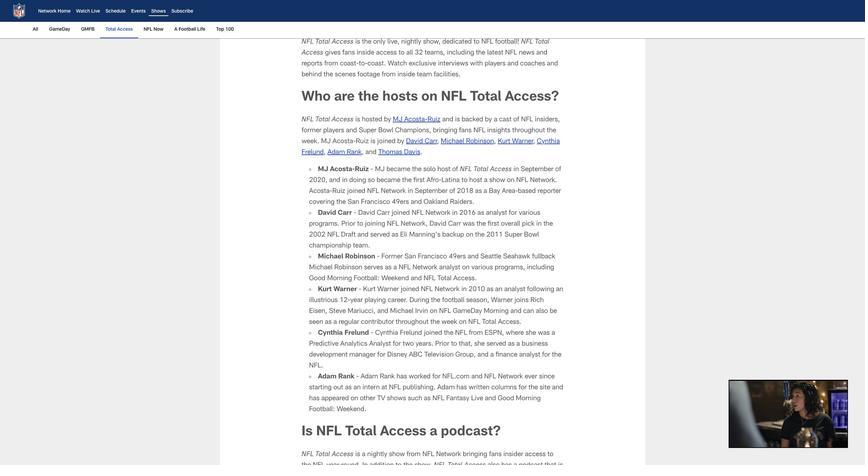 Task type: describe. For each thing, give the bounding box(es) containing it.
weekend
[[382, 276, 409, 282]]

schedule link
[[105, 9, 126, 14]]

in down mj acosta-ruiz - mj became the solo host of nfl total access at the top of the page
[[408, 188, 413, 195]]

as inside - former san francisco 49ers and seattle seahawk fullback michael robinson serves as a nfl network analyst on various programs, including good morning football: weekend and nfl total access.
[[385, 265, 392, 271]]

various inside - david carr joined nfl network in 2016 as analyst for various programs. prior to joining nfl network, david carr was the first overall pick in the 2002 nfl draft and served as eli manning's backup on the 2011 super bowl championship team.
[[519, 210, 541, 217]]

on right week
[[459, 319, 467, 326]]

david carr link
[[406, 138, 437, 145]]

facilities.
[[434, 72, 461, 78]]

0 vertical spatial robinson
[[466, 138, 494, 145]]

and left coaches
[[508, 61, 519, 67]]

pick
[[522, 221, 535, 228]]

served inside - david carr joined nfl network in 2016 as analyst for various programs. prior to joining nfl network, david carr was the first overall pick in the 2002 nfl draft and served as eli manning's backup on the 2011 super bowl championship team.
[[370, 232, 390, 239]]

coast-
[[340, 61, 359, 67]]

in inside - kurt warner joined nfl network in 2010 as an analyst following an illustrious 12-year playing career. during the football season, warner joins rich eisen, steve mariucci, and michael irvin on nfl gameday morning and can also be seen as a regular contributor throughout the week on nfl total access.
[[462, 286, 467, 293]]

total up the year-
[[316, 452, 330, 458]]

network inside in september of 2020, and in doing so became the first afro-latina to host a show on nfl network. acosta-ruiz joined nfl network in september of 2018 as a bay area-based reporter covering the san francisco 49ers and oakland raiders.
[[381, 188, 406, 195]]

including inside - former san francisco 49ers and seattle seahawk fullback michael robinson serves as a nfl network analyst on various programs, including good morning football: weekend and nfl total access.
[[527, 265, 554, 271]]

1 nfl total access from the top
[[302, 39, 550, 57]]

mj acosta-ruiz - mj became the solo host of nfl total access
[[318, 166, 512, 173]]

served inside - cynthia frelund joined the nfl from espn, where she was a predictive analytics analyst for two years. prior to that, she served as a business development manager for disney abc television group, and a finance analyst for the nfl.
[[487, 341, 506, 348]]

2016
[[460, 210, 476, 217]]

and left backed
[[442, 117, 453, 123]]

acosta- inside and is backed by a cast of nfl insiders, former players and super bowl champions, bringing fans nfl insights throughout the week. mj acosta-ruiz is joined by
[[333, 138, 356, 145]]

team.
[[353, 243, 370, 250]]

1 horizontal spatial she
[[526, 330, 536, 337]]

0 horizontal spatial watch
[[76, 9, 90, 14]]

2010
[[469, 286, 485, 293]]

football!
[[495, 39, 520, 46]]

ruiz up doing
[[355, 166, 369, 173]]

television
[[424, 352, 454, 359]]

is nfl total access a podcast?
[[302, 426, 501, 439]]

and up contributor
[[377, 308, 388, 315]]

gmfb
[[81, 27, 95, 32]]

raiders.
[[450, 199, 475, 206]]

overall
[[501, 221, 520, 228]]

where
[[506, 330, 524, 337]]

reports
[[302, 61, 323, 67]]

regular
[[339, 319, 359, 326]]

2 horizontal spatial by
[[485, 117, 492, 123]]

contributor
[[361, 319, 394, 326]]

access inside is nfl total access still on during the offseason?
[[380, 0, 426, 5]]

during
[[477, 0, 518, 5]]

0 horizontal spatial has
[[309, 396, 320, 402]]

1 horizontal spatial september
[[521, 166, 554, 173]]

programs.
[[309, 221, 340, 228]]

news
[[519, 50, 535, 57]]

total down david carr , michael robinson , kurt warner ,
[[474, 166, 489, 173]]

david up manning's
[[430, 221, 447, 228]]

total up former
[[316, 117, 330, 123]]

as right 2010
[[487, 286, 494, 293]]

analyst inside - david carr joined nfl network in 2016 as analyst for various programs. prior to joining nfl network, david carr was the first overall pick in the 2002 nfl draft and served as eli manning's backup on the 2011 super bowl championship team.
[[486, 210, 507, 217]]

throughout inside and is backed by a cast of nfl insiders, former players and super bowl champions, bringing fans nfl insights throughout the week. mj acosta-ruiz is joined by
[[512, 127, 545, 134]]

top 100 link
[[214, 22, 237, 38]]

0 vertical spatial cynthia frelund
[[302, 138, 560, 156]]

hosts
[[383, 91, 418, 104]]

on down the team
[[422, 91, 438, 104]]

fullback
[[532, 254, 556, 261]]

nfl total access is the only live, nightly show, dedicated to nfl football!
[[302, 39, 521, 46]]

in left the 2016
[[452, 210, 458, 217]]

to inside - cynthia frelund joined the nfl from espn, where she was a predictive analytics analyst for two years. prior to that, she served as a business development manager for disney abc television group, and a finance analyst for the nfl.
[[451, 341, 457, 348]]

to inside - david carr joined nfl network in 2016 as analyst for various programs. prior to joining nfl network, david carr was the first overall pick in the 2002 nfl draft and served as eli manning's backup on the 2011 super bowl championship team.
[[357, 221, 363, 228]]

round.
[[341, 462, 361, 465]]

- for kurt
[[359, 286, 361, 293]]

0 vertical spatial show,
[[423, 39, 441, 46]]

a inside - former san francisco 49ers and seattle seahawk fullback michael robinson serves as a nfl network analyst on various programs, including good morning football: weekend and nfl total access.
[[394, 265, 397, 271]]

total inside - former san francisco 49ers and seattle seahawk fullback michael robinson serves as a nfl network analyst on various programs, including good morning football: weekend and nfl total access.
[[438, 276, 452, 282]]

show, inside is a nightly show from nfl network bringing fans insider access to the nfl year-round. in addition to the show,
[[415, 462, 432, 465]]

and up coaches
[[537, 50, 548, 57]]

from down gives
[[324, 61, 338, 67]]

fans inside is a nightly show from nfl network bringing fans insider access to the nfl year-round. in addition to the show,
[[489, 452, 502, 458]]

joined for kurt
[[401, 286, 419, 293]]

carr up joining
[[377, 210, 390, 217]]

only
[[373, 39, 386, 46]]

acosta- up champions,
[[404, 117, 428, 123]]

as left eli
[[392, 232, 399, 239]]

- for david
[[354, 210, 357, 217]]

still
[[430, 0, 453, 5]]

bringing inside is a nightly show from nfl network bringing fans insider access to the nfl year-round. in addition to the show,
[[463, 452, 487, 458]]

frelund inside - cynthia frelund joined the nfl from espn, where she was a predictive analytics analyst for two years. prior to that, she served as a business development manager for disney abc television group, and a finance analyst for the nfl.
[[400, 330, 422, 337]]

football: inside - former san francisco 49ers and seattle seahawk fullback michael robinson serves as a nfl network analyst on various programs, including good morning football: weekend and nfl total access.
[[354, 276, 380, 282]]

is left only
[[355, 39, 360, 46]]

bay
[[489, 188, 500, 195]]

robinson inside - former san francisco 49ers and seattle seahawk fullback michael robinson serves as a nfl network analyst on various programs, including good morning football: weekend and nfl total access.
[[334, 265, 362, 271]]

carr down champions,
[[425, 138, 437, 145]]

david up joining
[[358, 210, 375, 217]]

for down business
[[542, 352, 550, 359]]

and inside - cynthia frelund joined the nfl from espn, where she was a predictive analytics analyst for two years. prior to that, she served as a business development manager for disney abc television group, and a finance analyst for the nfl.
[[478, 352, 489, 359]]

network inside - david carr joined nfl network in 2016 as analyst for various programs. prior to joining nfl network, david carr was the first overall pick in the 2002 nfl draft and served as eli manning's backup on the 2011 super bowl championship team.
[[426, 210, 451, 217]]

kurt inside - kurt warner joined nfl network in 2010 as an analyst following an illustrious 12-year playing career. during the football season, warner joins rich eisen, steve mariucci, and michael irvin on nfl gameday morning and can also be seen as a regular contributor throughout the week on nfl total access.
[[363, 286, 376, 293]]

1 vertical spatial cynthia frelund
[[318, 330, 369, 337]]

is left backed
[[455, 117, 460, 123]]

network,
[[401, 221, 428, 228]]

0 horizontal spatial inside
[[357, 50, 374, 57]]

who are the hosts on nfl total access?
[[302, 91, 559, 104]]

football
[[179, 27, 196, 32]]

as right out
[[345, 385, 352, 392]]

0 horizontal spatial live
[[91, 9, 100, 14]]

david up programs.
[[318, 210, 336, 217]]

is inside is a nightly show from nfl network bringing fans insider access to the nfl year-round. in addition to the show,
[[355, 452, 360, 458]]

so
[[368, 177, 375, 184]]

week
[[442, 319, 457, 326]]

draft
[[341, 232, 356, 239]]

from inside - cynthia frelund joined the nfl from espn, where she was a predictive analytics analyst for two years. prior to that, she served as a business development manager for disney abc television group, and a finance analyst for the nfl.
[[469, 330, 483, 337]]

as right "such"
[[424, 396, 431, 402]]

total access link
[[103, 22, 136, 38]]

carr up backup at right
[[448, 221, 461, 228]]

total up gives
[[316, 39, 330, 46]]

adam rank
[[318, 374, 355, 381]]

team
[[417, 72, 432, 78]]

0 horizontal spatial by
[[384, 117, 391, 123]]

following
[[527, 286, 554, 293]]

as right seen
[[325, 319, 332, 326]]

acosta- inside in september of 2020, and in doing so became the first afro-latina to host a show on nfl network. acosta-ruiz joined nfl network in september of 2018 as a bay area-based reporter covering the san francisco 49ers and oakland raiders.
[[309, 188, 332, 195]]

serves
[[364, 265, 383, 271]]

- for adam
[[356, 374, 359, 381]]

100
[[225, 27, 234, 32]]

analyst inside - kurt warner joined nfl network in 2010 as an analyst following an illustrious 12-year playing career. during the football season, warner joins rich eisen, steve mariucci, and michael irvin on nfl gameday morning and can also be seen as a regular contributor throughout the week on nfl total access.
[[504, 286, 526, 293]]

nfl inside is nfl total access still on during the offseason?
[[316, 0, 342, 5]]

rich
[[531, 297, 544, 304]]

mj up 2020,
[[318, 166, 328, 173]]

a football life link
[[172, 22, 208, 38]]

the inside - adam rank has worked for nfl.com and nfl network ever since starting out as an intern at nfl publishing. adam has written columns for the site and has appeared on other tv shows such as nfl fantasy live and good morning football: weekend.
[[529, 385, 538, 392]]

1 horizontal spatial frelund
[[345, 330, 369, 337]]

in left doing
[[342, 177, 348, 184]]

davis
[[404, 149, 421, 156]]

access?
[[505, 91, 559, 104]]

also
[[536, 308, 548, 315]]

kurt warner link
[[498, 138, 533, 145]]

total down weekend. at the bottom of page
[[345, 426, 377, 439]]

carr up "draft"
[[338, 210, 352, 217]]

- for former
[[377, 254, 380, 261]]

and down written
[[485, 396, 496, 402]]

0 horizontal spatial kurt
[[318, 286, 332, 293]]

a football life
[[174, 27, 205, 32]]

gives
[[325, 50, 341, 57]]

ruiz inside and is backed by a cast of nfl insiders, former players and super bowl champions, bringing fans nfl insights throughout the week. mj acosta-ruiz is joined by
[[356, 138, 369, 145]]

on right irvin
[[430, 308, 437, 315]]

the inside and is backed by a cast of nfl insiders, former players and super bowl champions, bringing fans nfl insights throughout the week. mj acosta-ruiz is joined by
[[547, 127, 556, 134]]

2020,
[[309, 177, 328, 184]]

rank for -
[[380, 374, 395, 381]]

oakland
[[424, 199, 448, 206]]

such
[[408, 396, 422, 402]]

for down analyst
[[377, 352, 386, 359]]

super inside and is backed by a cast of nfl insiders, former players and super bowl champions, bringing fans nfl insights throughout the week. mj acosta-ruiz is joined by
[[359, 127, 377, 134]]

nfl shield image
[[11, 3, 27, 19]]

in september of 2020, and in doing so became the first afro-latina to host a show on nfl network. acosta-ruiz joined nfl network in september of 2018 as a bay area-based reporter covering the san francisco 49ers and oakland raiders.
[[309, 166, 561, 206]]

steve
[[329, 308, 346, 315]]

2 horizontal spatial an
[[556, 286, 563, 293]]

in up area-
[[514, 166, 519, 173]]

predictive
[[309, 341, 339, 348]]

and down joins
[[511, 308, 522, 315]]

to inside in september of 2020, and in doing so became the first afro-latina to host a show on nfl network. acosta-ruiz joined nfl network in september of 2018 as a bay area-based reporter covering the san francisco 49ers and oakland raiders.
[[462, 177, 468, 184]]

adam rank link
[[328, 149, 362, 156]]

all
[[406, 50, 413, 57]]

frelund inside cynthia frelund
[[302, 149, 324, 156]]

good inside - adam rank has worked for nfl.com and nfl network ever since starting out as an intern at nfl publishing. adam has written columns for the site and has appeared on other tv shows such as nfl fantasy live and good morning football: weekend.
[[498, 396, 514, 402]]

and right weekend
[[411, 276, 422, 282]]

ruiz inside in september of 2020, and in doing so became the first afro-latina to host a show on nfl network. acosta-ruiz joined nfl network in september of 2018 as a bay area-based reporter covering the san francisco 49ers and oakland raiders.
[[332, 188, 345, 195]]

afro-
[[427, 177, 442, 184]]

manning's
[[409, 232, 441, 239]]

became inside in september of 2020, and in doing so became the first afro-latina to host a show on nfl network. acosta-ruiz joined nfl network in september of 2018 as a bay area-based reporter covering the san francisco 49ers and oakland raiders.
[[377, 177, 401, 184]]

shows
[[151, 9, 166, 14]]

football: inside - adam rank has worked for nfl.com and nfl network ever since starting out as an intern at nfl publishing. adam has written columns for the site and has appeared on other tv shows such as nfl fantasy live and good morning football: weekend.
[[309, 407, 335, 413]]

subscribe
[[171, 9, 193, 14]]

michael inside - former san francisco 49ers and seattle seahawk fullback michael robinson serves as a nfl network analyst on various programs, including good morning football: weekend and nfl total access.
[[309, 265, 333, 271]]

morning inside - adam rank has worked for nfl.com and nfl network ever since starting out as an intern at nfl publishing. adam has written columns for the site and has appeared on other tv shows such as nfl fantasy live and good morning football: weekend.
[[516, 396, 541, 402]]

prior inside - david carr joined nfl network in 2016 as analyst for various programs. prior to joining nfl network, david carr was the first overall pick in the 2002 nfl draft and served as eli manning's backup on the 2011 super bowl championship team.
[[341, 221, 356, 228]]

former
[[302, 127, 322, 134]]

intern
[[363, 385, 380, 392]]

0 vertical spatial became
[[387, 166, 410, 173]]

mj up champions,
[[393, 117, 403, 123]]

year
[[350, 297, 363, 304]]

of down latina
[[449, 188, 455, 195]]

analyst
[[369, 341, 391, 348]]

was inside - david carr joined nfl network in 2016 as analyst for various programs. prior to joining nfl network, david carr was the first overall pick in the 2002 nfl draft and served as eli manning's backup on the 2011 super bowl championship team.
[[463, 221, 475, 228]]

michael inside - kurt warner joined nfl network in 2010 as an analyst following an illustrious 12-year playing career. during the football season, warner joins rich eisen, steve mariucci, and michael irvin on nfl gameday morning and can also be seen as a regular contributor throughout the week on nfl total access.
[[390, 308, 414, 315]]

total up backed
[[470, 91, 502, 104]]

doing
[[349, 177, 366, 184]]

network home
[[38, 9, 71, 14]]

gameday inside banner
[[49, 27, 70, 32]]

latina
[[442, 177, 460, 184]]

mariucci,
[[348, 308, 376, 315]]

david carr
[[318, 210, 352, 217]]

12-
[[340, 297, 350, 304]]

analyst inside - former san francisco 49ers and seattle seahawk fullback michael robinson serves as a nfl network analyst on various programs, including good morning football: weekend and nfl total access.
[[439, 265, 460, 271]]

access. inside - former san francisco 49ers and seattle seahawk fullback michael robinson serves as a nfl network analyst on various programs, including good morning football: weekend and nfl total access.
[[454, 276, 477, 282]]

during
[[410, 297, 429, 304]]

rank up out
[[338, 374, 355, 381]]

insiders,
[[535, 117, 560, 123]]

david down champions,
[[406, 138, 423, 145]]

interviews
[[438, 61, 468, 67]]

gives fans inside access to all 32 teams, including the latest nfl news and reports from coast-to-coast. watch exclusive interviews with players and coaches and behind the scenes footage from inside team facilities.
[[302, 50, 558, 78]]

is left hosted
[[355, 117, 360, 123]]

1 vertical spatial she
[[474, 341, 485, 348]]

francisco inside - former san francisco 49ers and seattle seahawk fullback michael robinson serves as a nfl network analyst on various programs, including good morning football: weekend and nfl total access.
[[418, 254, 447, 261]]

san inside in september of 2020, and in doing so became the first afro-latina to host a show on nfl network. acosta-ruiz joined nfl network in september of 2018 as a bay area-based reporter covering the san francisco 49ers and oakland raiders.
[[348, 199, 359, 206]]

who
[[302, 91, 331, 104]]

is for is nfl total access a podcast?
[[302, 426, 313, 439]]

appeared
[[321, 396, 349, 402]]

total inside is nfl total access still on during the offseason?
[[345, 0, 377, 5]]

reporter
[[538, 188, 561, 195]]

with
[[470, 61, 483, 67]]

prior inside - cynthia frelund joined the nfl from espn, where she was a predictive analytics analyst for two years. prior to that, she served as a business development manager for disney abc television group, and a finance analyst for the nfl.
[[435, 341, 449, 348]]

nfl inside gives fans inside access to all 32 teams, including the latest nfl news and reports from coast-to-coast. watch exclusive interviews with players and coaches and behind the scenes footage from inside team facilities.
[[505, 50, 517, 57]]

1 horizontal spatial has
[[397, 374, 407, 381]]

group,
[[456, 352, 476, 359]]

nfl total access is hosted by mj acosta-ruiz
[[302, 117, 441, 123]]

network inside - former san francisco 49ers and seattle seahawk fullback michael robinson serves as a nfl network analyst on various programs, including good morning football: weekend and nfl total access.
[[413, 265, 438, 271]]

bowl inside - david carr joined nfl network in 2016 as analyst for various programs. prior to joining nfl network, david carr was the first overall pick in the 2002 nfl draft and served as eli manning's backup on the 2011 super bowl championship team.
[[524, 232, 539, 239]]

show inside is a nightly show from nfl network bringing fans insider access to the nfl year-round. in addition to the show,
[[389, 452, 405, 458]]

seen
[[309, 319, 323, 326]]

a inside - kurt warner joined nfl network in 2010 as an analyst following an illustrious 12-year playing career. during the football season, warner joins rich eisen, steve mariucci, and michael irvin on nfl gameday morning and can also be seen as a regular contributor throughout the week on nfl total access.
[[334, 319, 337, 326]]

for inside - david carr joined nfl network in 2016 as analyst for various programs. prior to joining nfl network, david carr was the first overall pick in the 2002 nfl draft and served as eli manning's backup on the 2011 super bowl championship team.
[[509, 210, 517, 217]]

kurt warner
[[318, 286, 357, 293]]



Task type: locate. For each thing, give the bounding box(es) containing it.
super inside - david carr joined nfl network in 2016 as analyst for various programs. prior to joining nfl network, david carr was the first overall pick in the 2002 nfl draft and served as eli manning's backup on the 2011 super bowl championship team.
[[505, 232, 522, 239]]

first up 2011
[[488, 221, 499, 228]]

behind
[[302, 72, 322, 78]]

- up so
[[371, 166, 373, 173]]

1 horizontal spatial gameday
[[453, 308, 482, 315]]

nfl now
[[144, 27, 163, 32]]

1 vertical spatial super
[[505, 232, 522, 239]]

- up year
[[359, 286, 361, 293]]

2 is from the top
[[302, 426, 313, 439]]

0 vertical spatial players
[[485, 61, 506, 67]]

players down latest
[[485, 61, 506, 67]]

and inside - david carr joined nfl network in 2016 as analyst for various programs. prior to joining nfl network, david carr was the first overall pick in the 2002 nfl draft and served as eli manning's backup on the 2011 super bowl championship team.
[[358, 232, 369, 239]]

1 vertical spatial morning
[[484, 308, 509, 315]]

network up football
[[435, 286, 460, 293]]

1 vertical spatial first
[[488, 221, 499, 228]]

covering
[[309, 199, 335, 206]]

in
[[363, 462, 368, 465]]

became right so
[[377, 177, 401, 184]]

and right coaches
[[547, 61, 558, 67]]

exclusive
[[409, 61, 436, 67]]

shows link
[[151, 9, 166, 14]]

that,
[[459, 341, 473, 348]]

francisco down manning's
[[418, 254, 447, 261]]

is
[[355, 39, 360, 46], [355, 117, 360, 123], [455, 117, 460, 123], [371, 138, 376, 145], [355, 452, 360, 458]]

good inside - former san francisco 49ers and seattle seahawk fullback michael robinson serves as a nfl network analyst on various programs, including good morning football: weekend and nfl total access.
[[309, 276, 325, 282]]

joining
[[365, 221, 385, 228]]

access inside total access link
[[117, 27, 133, 32]]

2 vertical spatial robinson
[[334, 265, 362, 271]]

0 vertical spatial 49ers
[[392, 199, 409, 206]]

1 horizontal spatial by
[[397, 138, 404, 145]]

1 vertical spatial host
[[469, 177, 482, 184]]

morning inside - former san francisco 49ers and seattle seahawk fullback michael robinson serves as a nfl network analyst on various programs, including good morning football: weekend and nfl total access.
[[327, 276, 352, 282]]

michael
[[441, 138, 464, 145], [318, 254, 343, 261], [309, 265, 333, 271], [390, 308, 414, 315]]

cynthia inside - cynthia frelund joined the nfl from espn, where she was a predictive analytics analyst for two years. prior to that, she served as a business development manager for disney abc television group, and a finance analyst for the nfl.
[[375, 330, 398, 337]]

as right the 2016
[[478, 210, 484, 217]]

0 horizontal spatial host
[[438, 166, 451, 173]]

of up latina
[[452, 166, 458, 173]]

championship
[[309, 243, 351, 250]]

san right former
[[405, 254, 416, 261]]

latest
[[487, 50, 504, 57]]

2 horizontal spatial kurt
[[498, 138, 510, 145]]

banner
[[0, 0, 865, 38]]

1 horizontal spatial bringing
[[463, 452, 487, 458]]

network inside - adam rank has worked for nfl.com and nfl network ever since starting out as an intern at nfl publishing. adam has written columns for the site and has appeared on other tv shows such as nfl fantasy live and good morning football: weekend.
[[498, 374, 523, 381]]

2 horizontal spatial morning
[[516, 396, 541, 402]]

morning down site
[[516, 396, 541, 402]]

various inside - former san francisco 49ers and seattle seahawk fullback michael robinson serves as a nfl network analyst on various programs, including good morning football: weekend and nfl total access.
[[472, 265, 493, 271]]

nfl total access up the year-
[[302, 452, 354, 458]]

throughout up kurt warner link
[[512, 127, 545, 134]]

inside left the team
[[398, 72, 415, 78]]

1 vertical spatial players
[[323, 127, 344, 134]]

analyst down business
[[519, 352, 541, 359]]

bringing
[[433, 127, 457, 134], [463, 452, 487, 458]]

area-
[[502, 188, 518, 195]]

on right backup at right
[[466, 232, 474, 239]]

from up that,
[[469, 330, 483, 337]]

0 vertical spatial nfl total access
[[302, 39, 550, 57]]

network left home
[[38, 9, 56, 14]]

insights
[[487, 127, 511, 134]]

1 horizontal spatial served
[[487, 341, 506, 348]]

seahawk
[[503, 254, 531, 261]]

bowl inside and is backed by a cast of nfl insiders, former players and super bowl champions, bringing fans nfl insights throughout the week. mj acosta-ruiz is joined by
[[378, 127, 393, 134]]

and down nfl total access is hosted by mj acosta-ruiz
[[346, 127, 357, 134]]

and is backed by a cast of nfl insiders, former players and super bowl champions, bringing fans nfl insights throughout the week. mj acosta-ruiz is joined by
[[302, 117, 560, 145]]

are
[[334, 91, 355, 104]]

rank
[[347, 149, 362, 156], [338, 374, 355, 381], [380, 374, 395, 381]]

1 vertical spatial throughout
[[396, 319, 429, 326]]

banner containing network home
[[0, 0, 865, 38]]

0 horizontal spatial bringing
[[433, 127, 457, 134]]

joined for david
[[392, 210, 410, 217]]

fans inside and is backed by a cast of nfl insiders, former players and super bowl champions, bringing fans nfl insights throughout the week. mj acosta-ruiz is joined by
[[459, 127, 472, 134]]

0 horizontal spatial prior
[[341, 221, 356, 228]]

business
[[522, 341, 548, 348]]

0 horizontal spatial september
[[415, 188, 448, 195]]

morning inside - kurt warner joined nfl network in 2010 as an analyst following an illustrious 12-year playing career. during the football season, warner joins rich eisen, steve mariucci, and michael irvin on nfl gameday morning and can also be seen as a regular contributor throughout the week on nfl total access.
[[484, 308, 509, 315]]

good up illustrious in the left bottom of the page
[[309, 276, 325, 282]]

access inside gives fans inside access to all 32 teams, including the latest nfl news and reports from coast-to-coast. watch exclusive interviews with players and coaches and behind the scenes footage from inside team facilities.
[[376, 50, 397, 57]]

since
[[539, 374, 555, 381]]

1 vertical spatial gameday
[[453, 308, 482, 315]]

analytics
[[340, 341, 368, 348]]

watch down 'all'
[[388, 61, 407, 67]]

1 horizontal spatial inside
[[398, 72, 415, 78]]

1 horizontal spatial access.
[[498, 319, 522, 326]]

robinson
[[466, 138, 494, 145], [345, 254, 375, 261], [334, 265, 362, 271]]

- cynthia frelund joined the nfl from espn, where she was a predictive analytics analyst for two years. prior to that, she served as a business development manager for disney abc television group, and a finance analyst for the nfl.
[[309, 330, 562, 370]]

watch inside gives fans inside access to all 32 teams, including the latest nfl news and reports from coast-to-coast. watch exclusive interviews with players and coaches and behind the scenes footage from inside team facilities.
[[388, 61, 407, 67]]

a inside and is backed by a cast of nfl insiders, former players and super bowl champions, bringing fans nfl insights throughout the week. mj acosta-ruiz is joined by
[[494, 117, 497, 123]]

gameday link
[[46, 22, 73, 38]]

0 horizontal spatial gameday
[[49, 27, 70, 32]]

on inside - adam rank has worked for nfl.com and nfl network ever since starting out as an intern at nfl publishing. adam has written columns for the site and has appeared on other tv shows such as nfl fantasy live and good morning football: weekend.
[[351, 396, 358, 402]]

access inside is a nightly show from nfl network bringing fans insider access to the nfl year-round. in addition to the show,
[[525, 452, 546, 458]]

as down where
[[508, 341, 515, 348]]

0 vertical spatial francisco
[[361, 199, 390, 206]]

as down former
[[385, 265, 392, 271]]

1 horizontal spatial players
[[485, 61, 506, 67]]

gameday down season,
[[453, 308, 482, 315]]

1 vertical spatial various
[[472, 265, 493, 271]]

1 horizontal spatial various
[[519, 210, 541, 217]]

francisco inside in september of 2020, and in doing so became the first afro-latina to host a show on nfl network. acosta-ruiz joined nfl network in september of 2018 as a bay area-based reporter covering the san francisco 49ers and oakland raiders.
[[361, 199, 390, 206]]

joined inside in september of 2020, and in doing so became the first afro-latina to host a show on nfl network. acosta-ruiz joined nfl network in september of 2018 as a bay area-based reporter covering the san francisco 49ers and oakland raiders.
[[347, 188, 365, 195]]

0 horizontal spatial san
[[348, 199, 359, 206]]

show inside in september of 2020, and in doing so became the first afro-latina to host a show on nfl network. acosta-ruiz joined nfl network in september of 2018 as a bay area-based reporter covering the san francisco 49ers and oakland raiders.
[[489, 177, 505, 184]]

1 horizontal spatial watch
[[388, 61, 407, 67]]

to inside gives fans inside access to all 32 teams, including the latest nfl news and reports from coast-to-coast. watch exclusive interviews with players and coaches and behind the scenes footage from inside team facilities.
[[399, 50, 405, 57]]

1 vertical spatial francisco
[[418, 254, 447, 261]]

joined for cynthia
[[424, 330, 442, 337]]

2 vertical spatial fans
[[489, 452, 502, 458]]

including inside gives fans inside access to all 32 teams, including the latest nfl news and reports from coast-to-coast. watch exclusive interviews with players and coaches and behind the scenes footage from inside team facilities.
[[447, 50, 474, 57]]

joined inside - david carr joined nfl network in 2016 as analyst for various programs. prior to joining nfl network, david carr was the first overall pick in the 2002 nfl draft and served as eli manning's backup on the 2011 super bowl championship team.
[[392, 210, 410, 217]]

- down contributor
[[371, 330, 373, 337]]

by
[[384, 117, 391, 123], [485, 117, 492, 123], [397, 138, 404, 145]]

on inside in september of 2020, and in doing so became the first afro-latina to host a show on nfl network. acosta-ruiz joined nfl network in september of 2018 as a bay area-based reporter covering the san francisco 49ers and oakland raiders.
[[507, 177, 515, 184]]

0 vertical spatial nightly
[[401, 39, 421, 46]]

various
[[519, 210, 541, 217], [472, 265, 493, 271]]

players inside and is backed by a cast of nfl insiders, former players and super bowl champions, bringing fans nfl insights throughout the week. mj acosta-ruiz is joined by
[[323, 127, 344, 134]]

1 vertical spatial bowl
[[524, 232, 539, 239]]

1 horizontal spatial prior
[[435, 341, 449, 348]]

1 horizontal spatial bowl
[[524, 232, 539, 239]]

now
[[154, 27, 163, 32]]

an left intern at the bottom left
[[354, 385, 361, 392]]

inside up "to-"
[[357, 50, 374, 57]]

total down schedule
[[106, 27, 116, 32]]

1 vertical spatial fans
[[459, 127, 472, 134]]

0 vertical spatial served
[[370, 232, 390, 239]]

joined down doing
[[347, 188, 365, 195]]

nfl
[[316, 0, 342, 5], [144, 27, 152, 32], [302, 39, 314, 46], [482, 39, 494, 46], [521, 39, 533, 46], [505, 50, 517, 57], [441, 91, 467, 104], [302, 117, 314, 123], [521, 117, 533, 123], [474, 127, 486, 134], [460, 166, 472, 173], [516, 177, 528, 184], [367, 188, 379, 195], [412, 210, 424, 217], [387, 221, 399, 228], [327, 232, 339, 239], [399, 265, 411, 271], [424, 276, 436, 282], [421, 286, 433, 293], [439, 308, 451, 315], [468, 319, 480, 326], [455, 330, 467, 337], [484, 374, 496, 381], [389, 385, 401, 392], [433, 396, 445, 402], [316, 426, 342, 439], [302, 452, 314, 458], [422, 452, 435, 458], [313, 462, 325, 465]]

1 vertical spatial live
[[471, 396, 483, 402]]

1 vertical spatial served
[[487, 341, 506, 348]]

0 vertical spatial live
[[91, 9, 100, 14]]

september down afro- at top
[[415, 188, 448, 195]]

prior up television
[[435, 341, 449, 348]]

and right 2020,
[[329, 177, 340, 184]]

frelund down week.
[[302, 149, 324, 156]]

0 horizontal spatial frelund
[[302, 149, 324, 156]]

2 horizontal spatial cynthia
[[537, 138, 560, 145]]

throughout inside - kurt warner joined nfl network in 2010 as an analyst following an illustrious 12-year playing career. during the football season, warner joins rich eisen, steve mariucci, and michael irvin on nfl gameday morning and can also be seen as a regular contributor throughout the week on nfl total access.
[[396, 319, 429, 326]]

0 vertical spatial san
[[348, 199, 359, 206]]

in right pick
[[536, 221, 542, 228]]

nfl inside - cynthia frelund joined the nfl from espn, where she was a predictive analytics analyst for two years. prior to that, she served as a business development manager for disney abc television group, and a finance analyst for the nfl.
[[455, 330, 467, 337]]

schedule
[[105, 9, 126, 14]]

as right 2018
[[475, 188, 482, 195]]

0 horizontal spatial various
[[472, 265, 493, 271]]

from
[[324, 61, 338, 67], [382, 72, 396, 78], [469, 330, 483, 337], [407, 452, 421, 458]]

cynthia inside cynthia frelund
[[537, 138, 560, 145]]

1 horizontal spatial fans
[[459, 127, 472, 134]]

0 vertical spatial she
[[526, 330, 536, 337]]

of up network.
[[555, 166, 561, 173]]

host up latina
[[438, 166, 451, 173]]

0 vertical spatial morning
[[327, 276, 352, 282]]

by up thomas davis link
[[397, 138, 404, 145]]

of
[[514, 117, 519, 123], [452, 166, 458, 173], [555, 166, 561, 173], [449, 188, 455, 195]]

events link
[[131, 9, 146, 14]]

1 horizontal spatial throughout
[[512, 127, 545, 134]]

starting
[[309, 385, 332, 392]]

1 vertical spatial bringing
[[463, 452, 487, 458]]

served down joining
[[370, 232, 390, 239]]

morning
[[327, 276, 352, 282], [484, 308, 509, 315], [516, 396, 541, 402]]

- right 'david carr'
[[354, 210, 357, 217]]

and left seattle
[[468, 254, 479, 261]]

is up , adam rank , and thomas davis .
[[371, 138, 376, 145]]

mj down , adam rank , and thomas davis .
[[375, 166, 385, 173]]

0 vertical spatial is
[[302, 0, 313, 5]]

joined up the during
[[401, 286, 419, 293]]

0 vertical spatial show
[[489, 177, 505, 184]]

fans up the michael robinson link
[[459, 127, 472, 134]]

- inside - cynthia frelund joined the nfl from espn, where she was a predictive analytics analyst for two years. prior to that, she served as a business development manager for disney abc television group, and a finance analyst for the nfl.
[[371, 330, 373, 337]]

for down ever
[[519, 385, 527, 392]]

host
[[438, 166, 451, 173], [469, 177, 482, 184]]

she up business
[[526, 330, 536, 337]]

and left the oakland
[[411, 199, 422, 206]]

1 horizontal spatial super
[[505, 232, 522, 239]]

network inside is a nightly show from nfl network bringing fans insider access to the nfl year-round. in addition to the show,
[[436, 452, 461, 458]]

weekend.
[[337, 407, 367, 413]]

network inside - kurt warner joined nfl network in 2010 as an analyst following an illustrious 12-year playing career. during the football season, warner joins rich eisen, steve mariucci, and michael irvin on nfl gameday morning and can also be seen as a regular contributor throughout the week on nfl total access.
[[435, 286, 460, 293]]

access inside 'nfl total access'
[[302, 50, 323, 57]]

fans inside gives fans inside access to all 32 teams, including the latest nfl news and reports from coast-to-coast. watch exclusive interviews with players and coaches and behind the scenes footage from inside team facilities.
[[342, 50, 355, 57]]

1 vertical spatial prior
[[435, 341, 449, 348]]

1 vertical spatial football:
[[309, 407, 335, 413]]

joined inside and is backed by a cast of nfl insiders, former players and super bowl champions, bringing fans nfl insights throughout the week. mj acosta-ruiz is joined by
[[377, 138, 396, 145]]

abc
[[409, 352, 423, 359]]

analyst up joins
[[504, 286, 526, 293]]

prior
[[341, 221, 356, 228], [435, 341, 449, 348]]

for up overall
[[509, 210, 517, 217]]

bringing up cynthia frelund link
[[433, 127, 457, 134]]

and up written
[[472, 374, 483, 381]]

football: down appeared
[[309, 407, 335, 413]]

michael robinson link
[[441, 138, 494, 145]]

0 horizontal spatial throughout
[[396, 319, 429, 326]]

footage
[[358, 72, 380, 78]]

playing
[[365, 297, 386, 304]]

seattle
[[481, 254, 502, 261]]

1 horizontal spatial football:
[[354, 276, 380, 282]]

total inside - kurt warner joined nfl network in 2010 as an analyst following an illustrious 12-year playing career. during the football season, warner joins rich eisen, steve mariucci, and michael irvin on nfl gameday morning and can also be seen as a regular contributor throughout the week on nfl total access.
[[482, 319, 496, 326]]

espn,
[[485, 330, 504, 337]]

various down seattle
[[472, 265, 493, 271]]

on up area-
[[507, 177, 515, 184]]

total up football
[[438, 276, 452, 282]]

september up network.
[[521, 166, 554, 173]]

1 horizontal spatial good
[[498, 396, 514, 402]]

0 vertical spatial throughout
[[512, 127, 545, 134]]

1 vertical spatial became
[[377, 177, 401, 184]]

live
[[91, 9, 100, 14], [471, 396, 483, 402]]

1 vertical spatial san
[[405, 254, 416, 261]]

nfl.
[[309, 363, 323, 370]]

on inside - former san francisco 49ers and seattle seahawk fullback michael robinson serves as a nfl network analyst on various programs, including good morning football: weekend and nfl total access.
[[462, 265, 470, 271]]

fantasy
[[446, 396, 470, 402]]

was inside - cynthia frelund joined the nfl from espn, where she was a predictive analytics analyst for two years. prior to that, she served as a business development manager for disney abc television group, and a finance analyst for the nfl.
[[538, 330, 550, 337]]

irvin
[[415, 308, 428, 315]]

is for is nfl total access still on during the offseason?
[[302, 0, 313, 5]]

0 vertical spatial fans
[[342, 50, 355, 57]]

watch up gmfb link
[[76, 9, 90, 14]]

and left thomas
[[366, 149, 377, 156]]

live up gmfb link
[[91, 9, 100, 14]]

insider
[[504, 452, 523, 458]]

on up weekend. at the bottom of page
[[351, 396, 358, 402]]

- for cynthia
[[371, 330, 373, 337]]

2 horizontal spatial has
[[457, 385, 467, 392]]

gameday inside - kurt warner joined nfl network in 2010 as an analyst following an illustrious 12-year playing career. during the football season, warner joins rich eisen, steve mariucci, and michael irvin on nfl gameday morning and can also be seen as a regular contributor throughout the week on nfl total access.
[[453, 308, 482, 315]]

- inside - adam rank has worked for nfl.com and nfl network ever since starting out as an intern at nfl publishing. adam has written columns for the site and has appeared on other tv shows such as nfl fantasy live and good morning football: weekend.
[[356, 374, 359, 381]]

she right that,
[[474, 341, 485, 348]]

0 horizontal spatial cynthia
[[318, 330, 343, 337]]

for up disney
[[393, 341, 401, 348]]

network home link
[[38, 9, 71, 14]]

gmfb link
[[78, 22, 97, 38]]

players
[[485, 61, 506, 67], [323, 127, 344, 134]]

various up pick
[[519, 210, 541, 217]]

- inside - former san francisco 49ers and seattle seahawk fullback michael robinson serves as a nfl network analyst on various programs, including good morning football: weekend and nfl total access.
[[377, 254, 380, 261]]

0 vertical spatial september
[[521, 166, 554, 173]]

1 horizontal spatial kurt
[[363, 286, 376, 293]]

0 vertical spatial super
[[359, 127, 377, 134]]

0 vertical spatial first
[[414, 177, 425, 184]]

columns
[[491, 385, 517, 392]]

joined inside - kurt warner joined nfl network in 2010 as an analyst following an illustrious 12-year playing career. during the football season, warner joins rich eisen, steve mariucci, and michael irvin on nfl gameday morning and can also be seen as a regular contributor throughout the week on nfl total access.
[[401, 286, 419, 293]]

access. inside - kurt warner joined nfl network in 2010 as an analyst following an illustrious 12-year playing career. during the football season, warner joins rich eisen, steve mariucci, and michael irvin on nfl gameday morning and can also be seen as a regular contributor throughout the week on nfl total access.
[[498, 319, 522, 326]]

addition
[[370, 462, 394, 465]]

1 horizontal spatial show
[[489, 177, 505, 184]]

acosta- down "adam rank" link
[[330, 166, 355, 173]]

programs,
[[495, 265, 525, 271]]

shows
[[387, 396, 406, 402]]

became down thomas davis link
[[387, 166, 410, 173]]

a inside is a nightly show from nfl network bringing fans insider access to the nfl year-round. in addition to the show,
[[362, 452, 366, 458]]

san
[[348, 199, 359, 206], [405, 254, 416, 261]]

1 vertical spatial robinson
[[345, 254, 375, 261]]

at
[[382, 385, 387, 392]]

live inside - adam rank has worked for nfl.com and nfl network ever since starting out as an intern at nfl publishing. adam has written columns for the site and has appeared on other tv shows such as nfl fantasy live and good morning football: weekend.
[[471, 396, 483, 402]]

rank inside - adam rank has worked for nfl.com and nfl network ever since starting out as an intern at nfl publishing. adam has written columns for the site and has appeared on other tv shows such as nfl fantasy live and good morning football: weekend.
[[380, 374, 395, 381]]

,
[[437, 138, 439, 145], [494, 138, 496, 145], [533, 138, 535, 145], [324, 149, 326, 156], [362, 149, 364, 156]]

manager
[[349, 352, 376, 359]]

1 horizontal spatial an
[[495, 286, 503, 293]]

49ers inside in september of 2020, and in doing so became the first afro-latina to host a show on nfl network. acosta-ruiz joined nfl network in september of 2018 as a bay area-based reporter covering the san francisco 49ers and oakland raiders.
[[392, 199, 409, 206]]

ruiz down 'who are the hosts on nfl total access?'
[[428, 117, 441, 123]]

was up business
[[538, 330, 550, 337]]

san inside - former san francisco 49ers and seattle seahawk fullback michael robinson serves as a nfl network analyst on various programs, including good morning football: weekend and nfl total access.
[[405, 254, 416, 261]]

0 horizontal spatial was
[[463, 221, 475, 228]]

0 horizontal spatial including
[[447, 50, 474, 57]]

warner
[[512, 138, 533, 145], [334, 286, 357, 293], [377, 286, 399, 293], [491, 297, 513, 304]]

an right 2010
[[495, 286, 503, 293]]

has down starting
[[309, 396, 320, 402]]

and right site
[[552, 385, 563, 392]]

bringing inside and is backed by a cast of nfl insiders, former players and super bowl champions, bringing fans nfl insights throughout the week. mj acosta-ruiz is joined by
[[433, 127, 457, 134]]

host inside in september of 2020, and in doing so became the first afro-latina to host a show on nfl network. acosta-ruiz joined nfl network in september of 2018 as a bay area-based reporter covering the san francisco 49ers and oakland raiders.
[[469, 177, 482, 184]]

1 vertical spatial inside
[[398, 72, 415, 78]]

- inside - kurt warner joined nfl network in 2010 as an analyst following an illustrious 12-year playing career. during the football season, warner joins rich eisen, steve mariucci, and michael irvin on nfl gameday morning and can also be seen as a regular contributor throughout the week on nfl total access.
[[359, 286, 361, 293]]

the inside is nfl total access still on during the offseason?
[[522, 0, 542, 5]]

49ers inside - former san francisco 49ers and seattle seahawk fullback michael robinson serves as a nfl network analyst on various programs, including good morning football: weekend and nfl total access.
[[449, 254, 466, 261]]

49ers up network,
[[392, 199, 409, 206]]

be
[[550, 308, 557, 315]]

2 horizontal spatial fans
[[489, 452, 502, 458]]

first inside - david carr joined nfl network in 2016 as analyst for various programs. prior to joining nfl network, david carr was the first overall pick in the 2002 nfl draft and served as eli manning's backup on the 2011 super bowl championship team.
[[488, 221, 499, 228]]

joined inside - cynthia frelund joined the nfl from espn, where she was a predictive analytics analyst for two years. prior to that, she served as a business development manager for disney abc television group, and a finance analyst for the nfl.
[[424, 330, 442, 337]]

1 vertical spatial nightly
[[367, 452, 387, 458]]

0 horizontal spatial access
[[376, 50, 397, 57]]

of inside and is backed by a cast of nfl insiders, former players and super bowl champions, bringing fans nfl insights throughout the week. mj acosta-ruiz is joined by
[[514, 117, 519, 123]]

1 horizontal spatial francisco
[[418, 254, 447, 261]]

0 vertical spatial has
[[397, 374, 407, 381]]

solo
[[423, 166, 436, 173]]

on inside is nfl total access still on during the offseason?
[[457, 0, 473, 5]]

san up 'david carr'
[[348, 199, 359, 206]]

robinson down insights
[[466, 138, 494, 145]]

network inside banner
[[38, 9, 56, 14]]

total up coaches
[[535, 39, 550, 46]]

on right still
[[457, 0, 473, 5]]

an inside - adam rank has worked for nfl.com and nfl network ever since starting out as an intern at nfl publishing. adam has written columns for the site and has appeared on other tv shows such as nfl fantasy live and good morning football: weekend.
[[354, 385, 361, 392]]

total access
[[106, 27, 133, 32]]

first inside in september of 2020, and in doing so became the first afro-latina to host a show on nfl network. acosta-ruiz joined nfl network in september of 2018 as a bay area-based reporter covering the san francisco 49ers and oakland raiders.
[[414, 177, 425, 184]]

-
[[371, 166, 373, 173], [354, 210, 357, 217], [377, 254, 380, 261], [359, 286, 361, 293], [371, 330, 373, 337], [356, 374, 359, 381]]

for
[[509, 210, 517, 217], [393, 341, 401, 348], [377, 352, 386, 359], [542, 352, 550, 359], [432, 374, 441, 381], [519, 385, 527, 392]]

analyst inside - cynthia frelund joined the nfl from espn, where she was a predictive analytics analyst for two years. prior to that, she served as a business development manager for disney abc television group, and a finance analyst for the nfl.
[[519, 352, 541, 359]]

1 is from the top
[[302, 0, 313, 5]]

players inside gives fans inside access to all 32 teams, including the latest nfl news and reports from coast-to-coast. watch exclusive interviews with players and coaches and behind the scenes footage from inside team facilities.
[[485, 61, 506, 67]]

analyst down backup at right
[[439, 265, 460, 271]]

david carr , michael robinson , kurt warner ,
[[406, 138, 537, 145]]

nightly inside is a nightly show from nfl network bringing fans insider access to the nfl year-round. in addition to the show,
[[367, 452, 387, 458]]

0 horizontal spatial an
[[354, 385, 361, 392]]

backed
[[462, 117, 483, 123]]

2 nfl total access from the top
[[302, 452, 354, 458]]

rank for ,
[[347, 149, 362, 156]]

mj inside and is backed by a cast of nfl insiders, former players and super bowl champions, bringing fans nfl insights throughout the week. mj acosta-ruiz is joined by
[[321, 138, 331, 145]]

0 horizontal spatial access.
[[454, 276, 477, 282]]

1 horizontal spatial nightly
[[401, 39, 421, 46]]

0 vertical spatial bringing
[[433, 127, 457, 134]]

from down the coast.
[[382, 72, 396, 78]]

access
[[376, 50, 397, 57], [525, 452, 546, 458]]

access.
[[454, 276, 477, 282], [498, 319, 522, 326]]

0 horizontal spatial she
[[474, 341, 485, 348]]

for right worked on the bottom of page
[[432, 374, 441, 381]]

0 vertical spatial access.
[[454, 276, 477, 282]]

1 vertical spatial watch
[[388, 61, 407, 67]]

by right hosted
[[384, 117, 391, 123]]

0 vertical spatial football:
[[354, 276, 380, 282]]

0 vertical spatial bowl
[[378, 127, 393, 134]]

of right cast on the top of page
[[514, 117, 519, 123]]

including down fullback
[[527, 265, 554, 271]]

throughout down irvin
[[396, 319, 429, 326]]

as inside - cynthia frelund joined the nfl from espn, where she was a predictive analytics analyst for two years. prior to that, she served as a business development manager for disney abc television group, and a finance analyst for the nfl.
[[508, 341, 515, 348]]

adam
[[328, 149, 345, 156], [318, 374, 337, 381], [361, 374, 378, 381], [437, 385, 455, 392]]

cynthia frelund link
[[302, 138, 560, 156]]

0 vertical spatial access
[[376, 50, 397, 57]]

fans
[[342, 50, 355, 57], [459, 127, 472, 134], [489, 452, 502, 458]]

ever
[[525, 374, 537, 381]]

0 horizontal spatial first
[[414, 177, 425, 184]]

football
[[442, 297, 465, 304]]

1 vertical spatial including
[[527, 265, 554, 271]]

access. up 2010
[[454, 276, 477, 282]]

1 vertical spatial was
[[538, 330, 550, 337]]



Task type: vqa. For each thing, say whether or not it's contained in the screenshot.
Access. in - Former San Francisco 49ers and Seattle Seahawk fullback Michael Robinson serves as a NFL Network analyst on various programs, including Good Morning Football: Weekend and NFL Total Access.
yes



